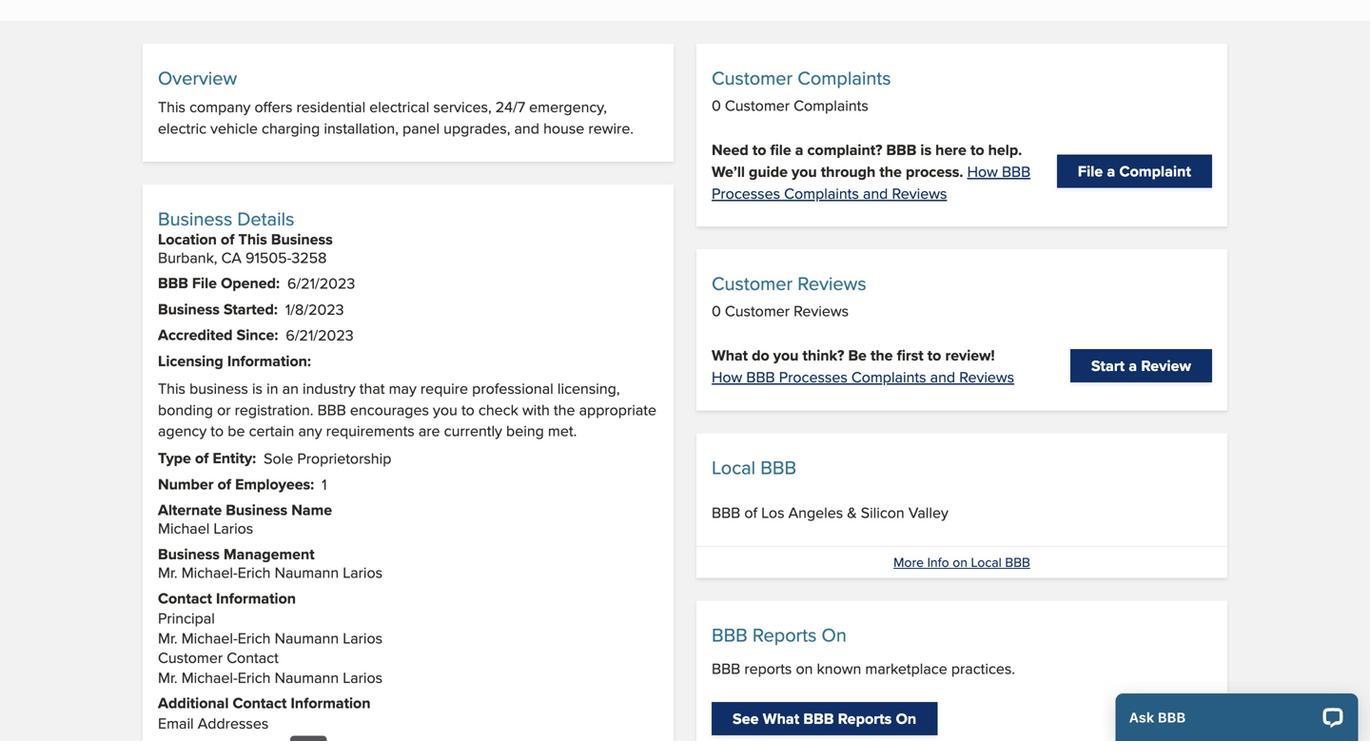 Task type: describe. For each thing, give the bounding box(es) containing it.
requirements
[[326, 420, 415, 442]]

0 vertical spatial on
[[953, 553, 968, 572]]

require
[[421, 377, 468, 399]]

more info on local bbb link
[[894, 553, 1031, 572]]

24/7
[[496, 96, 525, 118]]

: up information:
[[274, 324, 278, 346]]

think?
[[803, 344, 845, 367]]

bbb left reports
[[712, 658, 741, 680]]

entity
[[213, 447, 252, 469]]

sole
[[264, 448, 293, 469]]

business down michael
[[158, 543, 220, 565]]

1 mr. from the top
[[158, 562, 178, 584]]

review
[[1142, 355, 1192, 377]]

1/8/2023
[[285, 298, 344, 320]]

&
[[847, 502, 857, 523]]

local bbb
[[712, 454, 797, 481]]

2 erich from the top
[[238, 627, 271, 649]]

electric
[[158, 117, 207, 139]]

angeles
[[789, 502, 844, 523]]

information:
[[227, 350, 311, 372]]

on inside bbb reports on bbb reports on known marketplace practices.
[[822, 622, 847, 649]]

emergency,
[[529, 96, 607, 118]]

michael
[[158, 518, 210, 539]]

with
[[523, 399, 550, 421]]

services,
[[434, 96, 492, 118]]

91505-
[[246, 247, 292, 268]]

do
[[752, 344, 770, 367]]

of down entity
[[218, 473, 231, 495]]

licensing,
[[558, 377, 620, 399]]

are
[[419, 420, 440, 442]]

addresses
[[198, 712, 269, 734]]

ca
[[221, 247, 242, 268]]

complaint?
[[808, 138, 883, 161]]

agency
[[158, 420, 207, 442]]

1 horizontal spatial local
[[971, 553, 1002, 572]]

bbb inside how bbb processes complaints and reviews
[[1002, 160, 1031, 182]]

of left the los
[[745, 502, 758, 523]]

bbb up reports
[[712, 622, 748, 649]]

what inside see what bbb reports on link
[[763, 708, 800, 730]]

additional contact information
[[158, 692, 371, 715]]

overview
[[158, 64, 237, 91]]

the inside the what do you think? be the first to review! how bbb processes complaints and reviews
[[871, 344, 893, 367]]

you inside the what do you think? be the first to review! how bbb processes complaints and reviews
[[774, 344, 799, 367]]

2 vertical spatial this
[[158, 377, 186, 399]]

need to file a complaint? bbb is here to help. we'll guide you through the process.
[[712, 138, 1023, 183]]

and inside how bbb processes complaints and reviews
[[863, 182, 888, 204]]

file
[[771, 138, 792, 161]]

this inside overview this company offers residential electrical services, 24/7 emergency, electric vehicle charging installation, panel upgrades, and house rewire.
[[158, 96, 186, 118]]

review!
[[946, 344, 995, 367]]

any
[[298, 420, 322, 442]]

file inside file a complaint link
[[1078, 160, 1104, 182]]

location
[[158, 228, 217, 250]]

business down 'employees'
[[226, 499, 288, 521]]

of right location
[[221, 228, 235, 250]]

bbb down known
[[804, 708, 834, 730]]

1
[[322, 473, 327, 495]]

file a complaint
[[1078, 160, 1192, 182]]

charging
[[262, 117, 320, 139]]

professional
[[472, 377, 554, 399]]

0 horizontal spatial local
[[712, 454, 756, 481]]

file a complaint link
[[1057, 155, 1213, 188]]

offers
[[255, 96, 293, 118]]

customer inside location of this business burbank, ca 91505-3258 bbb file opened : 6/21/2023 business started : 1/8/2023 accredited since : 6/21/2023 licensing information: this business is in an industry that may require professional licensing, bonding or registration. bbb encourages you to check with the appropriate agency to be certain any requirements are currently being met. type of entity : sole proprietorship number of employees : 1 alternate business name michael larios business management mr. michael-erich naumann larios contact information principal mr. michael-erich naumann larios customer contact mr. michael-erich naumann larios
[[158, 647, 223, 669]]

number
[[158, 473, 214, 495]]

registration.
[[235, 399, 314, 421]]

see
[[733, 708, 759, 730]]

we'll
[[712, 160, 745, 183]]

bbb right the info
[[1006, 553, 1031, 572]]

opened
[[221, 272, 276, 294]]

is inside location of this business burbank, ca 91505-3258 bbb file opened : 6/21/2023 business started : 1/8/2023 accredited since : 6/21/2023 licensing information: this business is in an industry that may require professional licensing, bonding or registration. bbb encourages you to check with the appropriate agency to be certain any requirements are currently being met. type of entity : sole proprietorship number of employees : 1 alternate business name michael larios business management mr. michael-erich naumann larios contact information principal mr. michael-erich naumann larios customer contact mr. michael-erich naumann larios
[[252, 377, 263, 399]]

reviews inside the what do you think? be the first to review! how bbb processes complaints and reviews
[[960, 366, 1015, 388]]

employees
[[235, 473, 310, 495]]

the inside need to file a complaint? bbb is here to help. we'll guide you through the process.
[[880, 160, 902, 183]]

how bbb processes complaints and reviews
[[712, 160, 1031, 204]]

: left sole
[[252, 447, 256, 469]]

complaints inside the what do you think? be the first to review! how bbb processes complaints and reviews
[[852, 366, 927, 388]]

known
[[817, 658, 862, 680]]

more info on local bbb
[[894, 553, 1031, 572]]

name
[[292, 499, 332, 521]]

see what bbb reports on
[[733, 708, 917, 730]]

bbb up the los
[[761, 454, 797, 481]]

: down 91505-
[[276, 272, 280, 294]]

electrical
[[370, 96, 430, 118]]

email addresses
[[158, 712, 269, 734]]

to left check
[[462, 399, 475, 421]]

process.
[[906, 160, 964, 183]]

proprietorship
[[297, 448, 392, 469]]

guide
[[749, 160, 788, 183]]

additional
[[158, 692, 229, 715]]

complaints inside how bbb processes complaints and reviews
[[785, 182, 859, 204]]

here
[[936, 138, 967, 161]]

0 for complaints
[[712, 94, 721, 116]]

company
[[190, 96, 251, 118]]

how inside how bbb processes complaints and reviews
[[968, 160, 998, 182]]

what inside the what do you think? be the first to review! how bbb processes complaints and reviews
[[712, 344, 748, 367]]

info
[[928, 553, 950, 572]]

started
[[224, 298, 274, 320]]

in
[[267, 377, 278, 399]]

principal
[[158, 607, 215, 629]]



Task type: vqa. For each thing, say whether or not it's contained in the screenshot.
the Need to file a complaint? BBB is here to help. We'll guide you through the process.
yes



Task type: locate. For each thing, give the bounding box(es) containing it.
met.
[[548, 420, 577, 442]]

bbb left the los
[[712, 502, 741, 523]]

encourages
[[350, 399, 429, 421]]

2 horizontal spatial and
[[931, 366, 956, 388]]

1 horizontal spatial file
[[1078, 160, 1104, 182]]

1 vertical spatial is
[[252, 377, 263, 399]]

1 vertical spatial and
[[863, 182, 888, 204]]

to inside the what do you think? be the first to review! how bbb processes complaints and reviews
[[928, 344, 942, 367]]

you right may
[[433, 399, 458, 421]]

and right "first"
[[931, 366, 956, 388]]

file left complaint
[[1078, 160, 1104, 182]]

business details
[[158, 205, 294, 232]]

processes down need on the right top
[[712, 182, 781, 204]]

2 vertical spatial the
[[554, 399, 575, 421]]

: up since
[[274, 298, 278, 320]]

los
[[762, 502, 785, 523]]

6/21/2023 down the 1/8/2023
[[286, 324, 354, 346]]

2 vertical spatial mr.
[[158, 667, 178, 689]]

contact down michael
[[158, 587, 212, 610]]

0 vertical spatial on
[[822, 622, 847, 649]]

1 vertical spatial how bbb processes complaints and reviews link
[[712, 366, 1015, 388]]

bbb reports on bbb reports on known marketplace practices.
[[712, 622, 1016, 680]]

and
[[514, 117, 540, 139], [863, 182, 888, 204], [931, 366, 956, 388]]

email
[[158, 712, 194, 734]]

0 for reviews
[[712, 300, 721, 322]]

how bbb processes complaints and reviews link for what do you think? be the first to review!
[[712, 366, 1015, 388]]

0 vertical spatial how
[[968, 160, 998, 182]]

0 vertical spatial processes
[[712, 182, 781, 204]]

contact up additional contact information
[[227, 647, 279, 669]]

1 vertical spatial processes
[[779, 366, 848, 388]]

file
[[1078, 160, 1104, 182], [192, 272, 217, 294]]

:
[[276, 272, 280, 294], [274, 298, 278, 320], [274, 324, 278, 346], [252, 447, 256, 469], [310, 473, 314, 495]]

0 vertical spatial contact
[[158, 587, 212, 610]]

bonding
[[158, 399, 213, 421]]

panel
[[403, 117, 440, 139]]

processes inside how bbb processes complaints and reviews
[[712, 182, 781, 204]]

1 how bbb processes complaints and reviews link from the top
[[712, 160, 1031, 204]]

what do you think? be the first to review! how bbb processes complaints and reviews
[[712, 344, 1015, 388]]

complaint
[[1120, 160, 1192, 182]]

1 vertical spatial on
[[896, 708, 917, 730]]

local
[[712, 454, 756, 481], [971, 553, 1002, 572]]

and left house
[[514, 117, 540, 139]]

bbb
[[887, 138, 917, 161], [1002, 160, 1031, 182], [158, 272, 188, 294], [747, 366, 775, 388], [318, 399, 346, 421], [761, 454, 797, 481], [712, 502, 741, 523], [1006, 553, 1031, 572], [712, 622, 748, 649], [712, 658, 741, 680], [804, 708, 834, 730]]

and down complaint?
[[863, 182, 888, 204]]

is left in
[[252, 377, 263, 399]]

to right here on the right of the page
[[971, 138, 985, 161]]

residential
[[297, 96, 366, 118]]

see what bbb reports on link
[[712, 703, 938, 736]]

how bbb processes complaints and reviews link for need to file a complaint? bbb is here to help. we'll guide you through the process.
[[712, 160, 1031, 204]]

2 vertical spatial naumann
[[275, 667, 339, 689]]

1 naumann from the top
[[275, 562, 339, 584]]

rewire.
[[589, 117, 634, 139]]

of
[[221, 228, 235, 250], [195, 447, 209, 469], [218, 473, 231, 495], [745, 502, 758, 523]]

details
[[237, 205, 294, 232]]

this down overview
[[158, 96, 186, 118]]

bbb right here on the right of the page
[[1002, 160, 1031, 182]]

2 vertical spatial erich
[[238, 667, 271, 689]]

on
[[953, 553, 968, 572], [796, 658, 813, 680]]

what
[[712, 344, 748, 367], [763, 708, 800, 730]]

what left do
[[712, 344, 748, 367]]

may
[[389, 377, 417, 399]]

bbb inside need to file a complaint? bbb is here to help. we'll guide you through the process.
[[887, 138, 917, 161]]

vehicle
[[210, 117, 258, 139]]

0 vertical spatial file
[[1078, 160, 1104, 182]]

bbb inside the what do you think? be the first to review! how bbb processes complaints and reviews
[[747, 366, 775, 388]]

0 inside customer complaints 0 customer complaints
[[712, 94, 721, 116]]

on up known
[[822, 622, 847, 649]]

1 vertical spatial contact
[[227, 647, 279, 669]]

reports inside bbb reports on bbb reports on known marketplace practices.
[[753, 622, 817, 649]]

0 vertical spatial 6/21/2023
[[287, 272, 355, 294]]

business
[[158, 205, 233, 232], [271, 228, 333, 250], [158, 298, 220, 320], [226, 499, 288, 521], [158, 543, 220, 565]]

this up opened
[[238, 228, 267, 250]]

currently
[[444, 420, 502, 442]]

or
[[217, 399, 231, 421]]

and inside the what do you think? be the first to review! how bbb processes complaints and reviews
[[931, 366, 956, 388]]

reports up reports
[[753, 622, 817, 649]]

help.
[[989, 138, 1023, 161]]

to right "first"
[[928, 344, 942, 367]]

silicon
[[861, 502, 905, 523]]

naumann
[[275, 562, 339, 584], [275, 627, 339, 649], [275, 667, 339, 689]]

0 horizontal spatial and
[[514, 117, 540, 139]]

0 vertical spatial and
[[514, 117, 540, 139]]

being
[[506, 420, 544, 442]]

more
[[894, 553, 924, 572]]

1 vertical spatial how
[[712, 366, 743, 388]]

on left known
[[796, 658, 813, 680]]

0 horizontal spatial file
[[192, 272, 217, 294]]

0 horizontal spatial is
[[252, 377, 263, 399]]

bbb left that
[[318, 399, 346, 421]]

bbb of los angeles & silicon valley
[[712, 502, 949, 523]]

0 vertical spatial how bbb processes complaints and reviews link
[[712, 160, 1031, 204]]

0 horizontal spatial a
[[796, 138, 804, 161]]

1 vertical spatial this
[[238, 228, 267, 250]]

how right here on the right of the page
[[968, 160, 998, 182]]

1 vertical spatial you
[[774, 344, 799, 367]]

be
[[849, 344, 867, 367]]

1 vertical spatial reports
[[838, 708, 892, 730]]

0 vertical spatial is
[[921, 138, 932, 161]]

a right file
[[796, 138, 804, 161]]

2 michael- from the top
[[182, 627, 238, 649]]

reviews
[[892, 182, 947, 204], [798, 270, 867, 297], [794, 300, 849, 322], [960, 366, 1015, 388]]

6/21/2023 up the 1/8/2023
[[287, 272, 355, 294]]

house
[[544, 117, 585, 139]]

2 mr. from the top
[[158, 627, 178, 649]]

to left be
[[211, 420, 224, 442]]

the inside location of this business burbank, ca 91505-3258 bbb file opened : 6/21/2023 business started : 1/8/2023 accredited since : 6/21/2023 licensing information: this business is in an industry that may require professional licensing, bonding or registration. bbb encourages you to check with the appropriate agency to be certain any requirements are currently being met. type of entity : sole proprietorship number of employees : 1 alternate business name michael larios business management mr. michael-erich naumann larios contact information principal mr. michael-erich naumann larios customer contact mr. michael-erich naumann larios
[[554, 399, 575, 421]]

customer
[[712, 64, 793, 91], [725, 94, 790, 116], [712, 270, 793, 297], [725, 300, 790, 322], [158, 647, 223, 669]]

is inside need to file a complaint? bbb is here to help. we'll guide you through the process.
[[921, 138, 932, 161]]

how bbb processes complaints and reviews link
[[712, 160, 1031, 204], [712, 366, 1015, 388]]

bbb down burbank,
[[158, 272, 188, 294]]

reports down known
[[838, 708, 892, 730]]

0 vertical spatial reports
[[753, 622, 817, 649]]

on inside bbb reports on bbb reports on known marketplace practices.
[[796, 658, 813, 680]]

start a review
[[1092, 355, 1192, 377]]

customer complaints 0 customer complaints
[[712, 64, 892, 116]]

1 vertical spatial what
[[763, 708, 800, 730]]

1 horizontal spatial how
[[968, 160, 998, 182]]

0 vertical spatial mr.
[[158, 562, 178, 584]]

the right "through"
[[880, 160, 902, 183]]

reports
[[745, 658, 792, 680]]

business
[[190, 377, 248, 399]]

1 0 from the top
[[712, 94, 721, 116]]

1 vertical spatial naumann
[[275, 627, 339, 649]]

start a review link
[[1071, 350, 1213, 383]]

bbb left 'think?'
[[747, 366, 775, 388]]

0 vertical spatial this
[[158, 96, 186, 118]]

0 vertical spatial you
[[792, 160, 817, 183]]

valley
[[909, 502, 949, 523]]

the right be
[[871, 344, 893, 367]]

you inside need to file a complaint? bbb is here to help. we'll guide you through the process.
[[792, 160, 817, 183]]

an
[[282, 377, 299, 399]]

0 horizontal spatial on
[[822, 622, 847, 649]]

need
[[712, 138, 749, 161]]

what right see
[[763, 708, 800, 730]]

processes inside the what do you think? be the first to review! how bbb processes complaints and reviews
[[779, 366, 848, 388]]

3258
[[292, 247, 327, 268]]

check
[[479, 399, 519, 421]]

0 vertical spatial the
[[880, 160, 902, 183]]

0 vertical spatial information
[[216, 587, 296, 610]]

business up burbank,
[[158, 205, 233, 232]]

business up opened
[[271, 228, 333, 250]]

2 vertical spatial contact
[[233, 692, 287, 715]]

since
[[237, 324, 274, 346]]

1 horizontal spatial is
[[921, 138, 932, 161]]

a left complaint
[[1108, 160, 1116, 182]]

0 vertical spatial what
[[712, 344, 748, 367]]

2 how bbb processes complaints and reviews link from the top
[[712, 366, 1015, 388]]

you
[[792, 160, 817, 183], [774, 344, 799, 367], [433, 399, 458, 421]]

information inside location of this business burbank, ca 91505-3258 bbb file opened : 6/21/2023 business started : 1/8/2023 accredited since : 6/21/2023 licensing information: this business is in an industry that may require professional licensing, bonding or registration. bbb encourages you to check with the appropriate agency to be certain any requirements are currently being met. type of entity : sole proprietorship number of employees : 1 alternate business name michael larios business management mr. michael-erich naumann larios contact information principal mr. michael-erich naumann larios customer contact mr. michael-erich naumann larios
[[216, 587, 296, 610]]

1 horizontal spatial a
[[1108, 160, 1116, 182]]

0 vertical spatial 0
[[712, 94, 721, 116]]

3 erich from the top
[[238, 667, 271, 689]]

1 vertical spatial on
[[796, 658, 813, 680]]

0 horizontal spatial on
[[796, 658, 813, 680]]

contact right "additional"
[[233, 692, 287, 715]]

you right file
[[792, 160, 817, 183]]

larios
[[214, 518, 253, 539], [343, 562, 383, 584], [343, 627, 383, 649], [343, 667, 383, 689]]

0 horizontal spatial what
[[712, 344, 748, 367]]

1 erich from the top
[[238, 562, 271, 584]]

burbank,
[[158, 247, 217, 268]]

to
[[753, 138, 767, 161], [971, 138, 985, 161], [928, 344, 942, 367], [462, 399, 475, 421], [211, 420, 224, 442]]

0 vertical spatial erich
[[238, 562, 271, 584]]

industry
[[303, 377, 356, 399]]

a inside need to file a complaint? bbb is here to help. we'll guide you through the process.
[[796, 138, 804, 161]]

1 vertical spatial the
[[871, 344, 893, 367]]

file inside location of this business burbank, ca 91505-3258 bbb file opened : 6/21/2023 business started : 1/8/2023 accredited since : 6/21/2023 licensing information: this business is in an industry that may require professional licensing, bonding or registration. bbb encourages you to check with the appropriate agency to be certain any requirements are currently being met. type of entity : sole proprietorship number of employees : 1 alternate business name michael larios business management mr. michael-erich naumann larios contact information principal mr. michael-erich naumann larios customer contact mr. michael-erich naumann larios
[[192, 272, 217, 294]]

how inside the what do you think? be the first to review! how bbb processes complaints and reviews
[[712, 366, 743, 388]]

reports
[[753, 622, 817, 649], [838, 708, 892, 730]]

a right start on the right of the page
[[1129, 355, 1138, 377]]

: left the 1
[[310, 473, 314, 495]]

processes left be
[[779, 366, 848, 388]]

1 vertical spatial 6/21/2023
[[286, 324, 354, 346]]

the right with
[[554, 399, 575, 421]]

is left here on the right of the page
[[921, 138, 932, 161]]

0 horizontal spatial how
[[712, 366, 743, 388]]

certain
[[249, 420, 294, 442]]

business up accredited
[[158, 298, 220, 320]]

1 horizontal spatial what
[[763, 708, 800, 730]]

1 horizontal spatial on
[[896, 708, 917, 730]]

1 vertical spatial 0
[[712, 300, 721, 322]]

on right the info
[[953, 553, 968, 572]]

you right do
[[774, 344, 799, 367]]

2 vertical spatial you
[[433, 399, 458, 421]]

file down burbank,
[[192, 272, 217, 294]]

1 horizontal spatial reports
[[838, 708, 892, 730]]

how left do
[[712, 366, 743, 388]]

1 vertical spatial michael-
[[182, 627, 238, 649]]

appropriate
[[579, 399, 657, 421]]

1 horizontal spatial on
[[953, 553, 968, 572]]

0 vertical spatial local
[[712, 454, 756, 481]]

2 vertical spatial michael-
[[182, 667, 238, 689]]

you inside location of this business burbank, ca 91505-3258 bbb file opened : 6/21/2023 business started : 1/8/2023 accredited since : 6/21/2023 licensing information: this business is in an industry that may require professional licensing, bonding or registration. bbb encourages you to check with the appropriate agency to be certain any requirements are currently being met. type of entity : sole proprietorship number of employees : 1 alternate business name michael larios business management mr. michael-erich naumann larios contact information principal mr. michael-erich naumann larios customer contact mr. michael-erich naumann larios
[[433, 399, 458, 421]]

reviews inside how bbb processes complaints and reviews
[[892, 182, 947, 204]]

be
[[228, 420, 245, 442]]

0 vertical spatial naumann
[[275, 562, 339, 584]]

on down marketplace
[[896, 708, 917, 730]]

0 vertical spatial michael-
[[182, 562, 238, 584]]

on
[[822, 622, 847, 649], [896, 708, 917, 730]]

practices.
[[952, 658, 1016, 680]]

this down "licensing"
[[158, 377, 186, 399]]

2 naumann from the top
[[275, 627, 339, 649]]

alternate
[[158, 499, 222, 521]]

bbb left here on the right of the page
[[887, 138, 917, 161]]

1 vertical spatial erich
[[238, 627, 271, 649]]

customer reviews 0 customer reviews
[[712, 270, 867, 322]]

3 mr. from the top
[[158, 667, 178, 689]]

2 vertical spatial and
[[931, 366, 956, 388]]

0 inside 'customer reviews 0 customer reviews'
[[712, 300, 721, 322]]

1 vertical spatial mr.
[[158, 627, 178, 649]]

1 horizontal spatial and
[[863, 182, 888, 204]]

3 michael- from the top
[[182, 667, 238, 689]]

this
[[158, 96, 186, 118], [238, 228, 267, 250], [158, 377, 186, 399]]

0 horizontal spatial reports
[[753, 622, 817, 649]]

installation,
[[324, 117, 399, 139]]

2 horizontal spatial a
[[1129, 355, 1138, 377]]

3 naumann from the top
[[275, 667, 339, 689]]

a for what do you think? be the first to review!
[[1129, 355, 1138, 377]]

1 vertical spatial local
[[971, 553, 1002, 572]]

to left file
[[753, 138, 767, 161]]

processes
[[712, 182, 781, 204], [779, 366, 848, 388]]

type
[[158, 447, 191, 469]]

and inside overview this company offers residential electrical services, 24/7 emergency, electric vehicle charging installation, panel upgrades, and house rewire.
[[514, 117, 540, 139]]

management
[[224, 543, 315, 565]]

1 vertical spatial information
[[291, 692, 371, 715]]

1 michael- from the top
[[182, 562, 238, 584]]

a for need to file a complaint? bbb is here to help. we'll guide you through the process.
[[1108, 160, 1116, 182]]

licensing
[[158, 350, 223, 372]]

6/21/2023
[[287, 272, 355, 294], [286, 324, 354, 346]]

1 vertical spatial file
[[192, 272, 217, 294]]

marketplace
[[866, 658, 948, 680]]

start
[[1092, 355, 1125, 377]]

2 0 from the top
[[712, 300, 721, 322]]

of right type
[[195, 447, 209, 469]]



